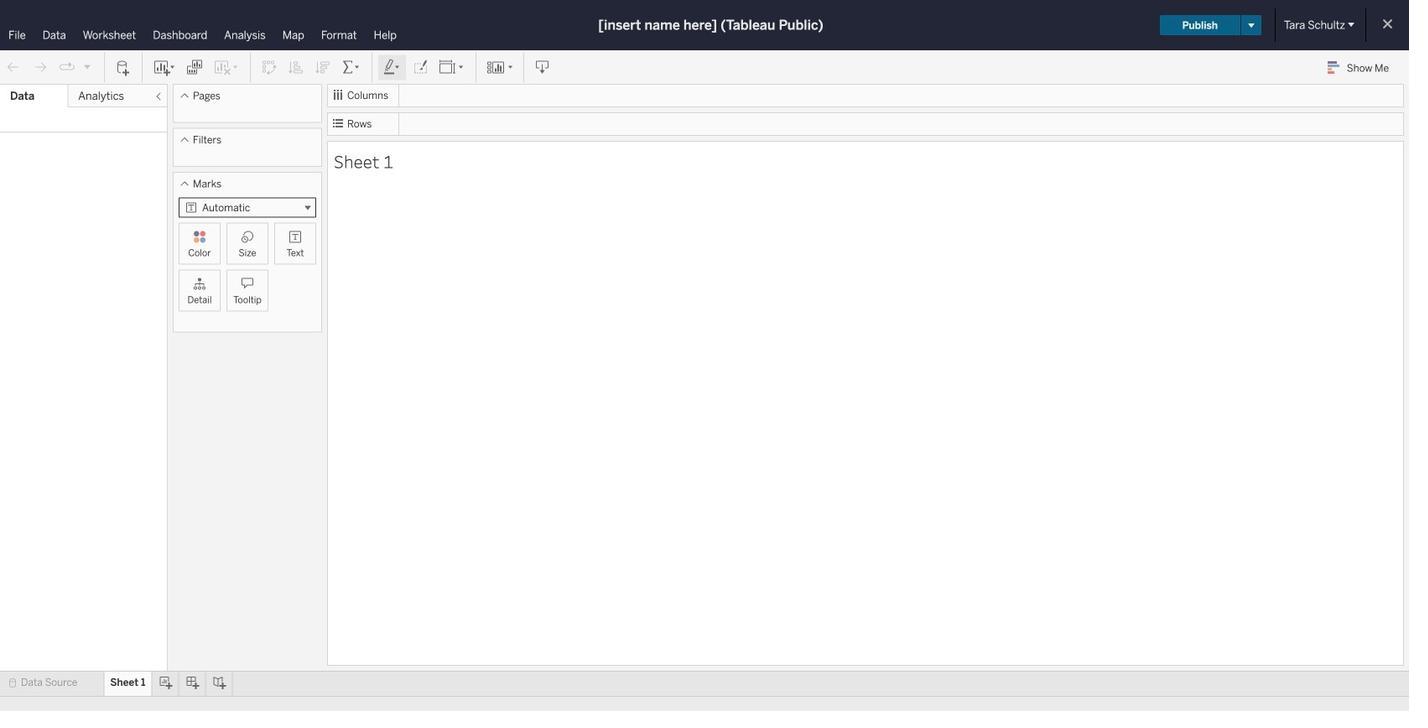 Task type: vqa. For each thing, say whether or not it's contained in the screenshot.
Duplicate icon
yes



Task type: locate. For each thing, give the bounding box(es) containing it.
undo image
[[5, 59, 22, 76]]

download image
[[534, 59, 551, 76]]

sort descending image
[[315, 59, 331, 76]]

new worksheet image
[[153, 59, 176, 76]]

swap rows and columns image
[[261, 59, 278, 76]]

fit image
[[439, 59, 466, 76]]

replay animation image
[[59, 59, 75, 76]]

highlight image
[[383, 59, 402, 76]]

show/hide cards image
[[487, 59, 513, 76]]



Task type: describe. For each thing, give the bounding box(es) containing it.
duplicate image
[[186, 59, 203, 76]]

redo image
[[32, 59, 49, 76]]

collapse image
[[154, 91, 164, 101]]

sort ascending image
[[288, 59, 304, 76]]

format workbook image
[[412, 59, 429, 76]]

clear sheet image
[[213, 59, 240, 76]]

replay animation image
[[82, 61, 92, 72]]

totals image
[[341, 59, 362, 76]]

new data source image
[[115, 59, 132, 76]]



